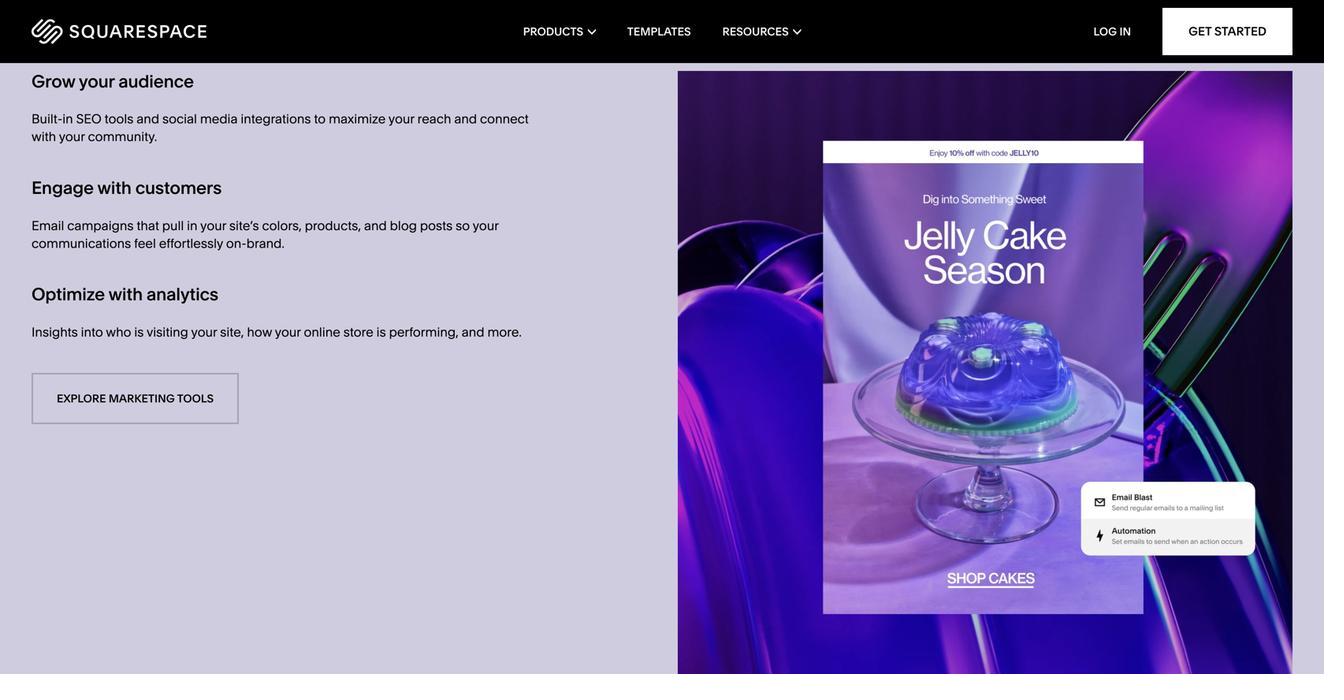 Task type: locate. For each thing, give the bounding box(es) containing it.
and left more.
[[462, 324, 484, 340]]

pull
[[162, 218, 184, 233]]

and up community.
[[137, 111, 159, 127]]

is
[[134, 324, 144, 340], [377, 324, 386, 340]]

audience
[[118, 70, 194, 92]]

blog
[[390, 218, 417, 233]]

log
[[1094, 25, 1117, 38]]

resources
[[723, 25, 789, 38]]

analytics
[[147, 284, 218, 305]]

1 vertical spatial in
[[187, 218, 198, 233]]

with
[[32, 129, 56, 144], [97, 177, 131, 198], [109, 284, 143, 305]]

1 vertical spatial tools
[[177, 392, 214, 405]]

with up who
[[109, 284, 143, 305]]

feel
[[134, 236, 156, 251]]

in up effortlessly
[[187, 218, 198, 233]]

is right store
[[377, 324, 386, 340]]

email
[[32, 218, 64, 233]]

that
[[137, 218, 159, 233]]

templates
[[627, 25, 691, 38]]

get
[[1189, 24, 1212, 39]]

tools right marketing
[[177, 392, 214, 405]]

site's
[[229, 218, 259, 233]]

so
[[456, 218, 470, 233]]

1 horizontal spatial is
[[377, 324, 386, 340]]

0 horizontal spatial is
[[134, 324, 144, 340]]

campaigns
[[67, 218, 134, 233]]

with for engage
[[97, 177, 131, 198]]

0 horizontal spatial in
[[62, 111, 73, 127]]

0 vertical spatial with
[[32, 129, 56, 144]]

1 horizontal spatial in
[[187, 218, 198, 233]]

1 vertical spatial with
[[97, 177, 131, 198]]

into
[[81, 324, 103, 340]]

with down the built-
[[32, 129, 56, 144]]

2 vertical spatial with
[[109, 284, 143, 305]]

0 horizontal spatial tools
[[105, 111, 134, 127]]

grow
[[32, 70, 75, 92]]

and left blog
[[364, 218, 387, 233]]

your left reach
[[389, 111, 415, 127]]

reach
[[418, 111, 451, 127]]

0 vertical spatial in
[[62, 111, 73, 127]]

with up campaigns
[[97, 177, 131, 198]]

started
[[1215, 24, 1267, 39]]

tools
[[105, 111, 134, 127], [177, 392, 214, 405]]

seo
[[76, 111, 101, 127]]

your down seo
[[59, 129, 85, 144]]

tools up community.
[[105, 111, 134, 127]]

and
[[137, 111, 159, 127], [454, 111, 477, 127], [364, 218, 387, 233], [462, 324, 484, 340]]

is right who
[[134, 324, 144, 340]]

in
[[1120, 25, 1131, 38]]

media
[[200, 111, 238, 127]]

in
[[62, 111, 73, 127], [187, 218, 198, 233]]

store
[[343, 324, 374, 340]]

squarespace logo link
[[32, 19, 284, 44]]

community.
[[88, 129, 157, 144]]

your
[[79, 70, 115, 92], [389, 111, 415, 127], [59, 129, 85, 144], [200, 218, 226, 233], [473, 218, 499, 233], [191, 324, 217, 340], [275, 324, 301, 340]]

engage with customers
[[32, 177, 222, 198]]

and right reach
[[454, 111, 477, 127]]

optimize with analytics
[[32, 284, 218, 305]]

in left seo
[[62, 111, 73, 127]]

0 vertical spatial tools
[[105, 111, 134, 127]]

products button
[[523, 0, 596, 63]]



Task type: vqa. For each thing, say whether or not it's contained in the screenshot.
tools
yes



Task type: describe. For each thing, give the bounding box(es) containing it.
1 horizontal spatial tools
[[177, 392, 214, 405]]

get started
[[1189, 24, 1267, 39]]

products,
[[305, 218, 361, 233]]

with inside built-in seo tools and social media integrations to maximize your reach and connect with your community.
[[32, 129, 56, 144]]

your left site,
[[191, 324, 217, 340]]

log             in link
[[1094, 25, 1131, 38]]

squarespace logo image
[[32, 19, 207, 44]]

your right the so
[[473, 218, 499, 233]]

get started link
[[1163, 8, 1293, 55]]

resources button
[[723, 0, 801, 63]]

effortlessly
[[159, 236, 223, 251]]

1 is from the left
[[134, 324, 144, 340]]

grow your audience
[[32, 70, 194, 92]]

integrations
[[241, 111, 311, 127]]

marketing
[[109, 392, 175, 405]]

products
[[523, 25, 584, 38]]

your right how
[[275, 324, 301, 340]]

social
[[162, 111, 197, 127]]

visiting
[[147, 324, 188, 340]]

log             in
[[1094, 25, 1131, 38]]

posts
[[420, 218, 453, 233]]

to
[[314, 111, 326, 127]]

explore
[[57, 392, 106, 405]]

your up effortlessly
[[200, 218, 226, 233]]

connect
[[480, 111, 529, 127]]

engage
[[32, 177, 94, 198]]

performing,
[[389, 324, 459, 340]]

tools inside built-in seo tools and social media integrations to maximize your reach and connect with your community.
[[105, 111, 134, 127]]

communications
[[32, 236, 131, 251]]

with for optimize
[[109, 284, 143, 305]]

online
[[304, 324, 340, 340]]

how
[[247, 324, 272, 340]]

2 is from the left
[[377, 324, 386, 340]]

optimize
[[32, 284, 105, 305]]

an email displaying purple jello cake on a glass structure, illustrating email automation. image
[[678, 71, 1293, 674]]

built-
[[32, 111, 62, 127]]

templates link
[[627, 0, 691, 63]]

explore marketing tools
[[57, 392, 214, 405]]

explore marketing tools link
[[32, 373, 239, 424]]

more.
[[488, 324, 522, 340]]

colors,
[[262, 218, 302, 233]]

insights
[[32, 324, 78, 340]]

insights into who is visiting your site, how your online store is performing, and more.
[[32, 324, 522, 340]]

your up seo
[[79, 70, 115, 92]]

brand.
[[247, 236, 285, 251]]

built-in seo tools and social media integrations to maximize your reach and connect with your community.
[[32, 111, 529, 144]]

in inside email campaigns that pull in your site's colors, products, and blog posts so your communications feel effortlessly on-brand.
[[187, 218, 198, 233]]

email campaigns that pull in your site's colors, products, and blog posts so your communications feel effortlessly on-brand.
[[32, 218, 499, 251]]

who
[[106, 324, 131, 340]]

and inside email campaigns that pull in your site's colors, products, and blog posts so your communications feel effortlessly on-brand.
[[364, 218, 387, 233]]

customers
[[135, 177, 222, 198]]

on-
[[226, 236, 247, 251]]

site,
[[220, 324, 244, 340]]

maximize
[[329, 111, 386, 127]]

in inside built-in seo tools and social media integrations to maximize your reach and connect with your community.
[[62, 111, 73, 127]]



